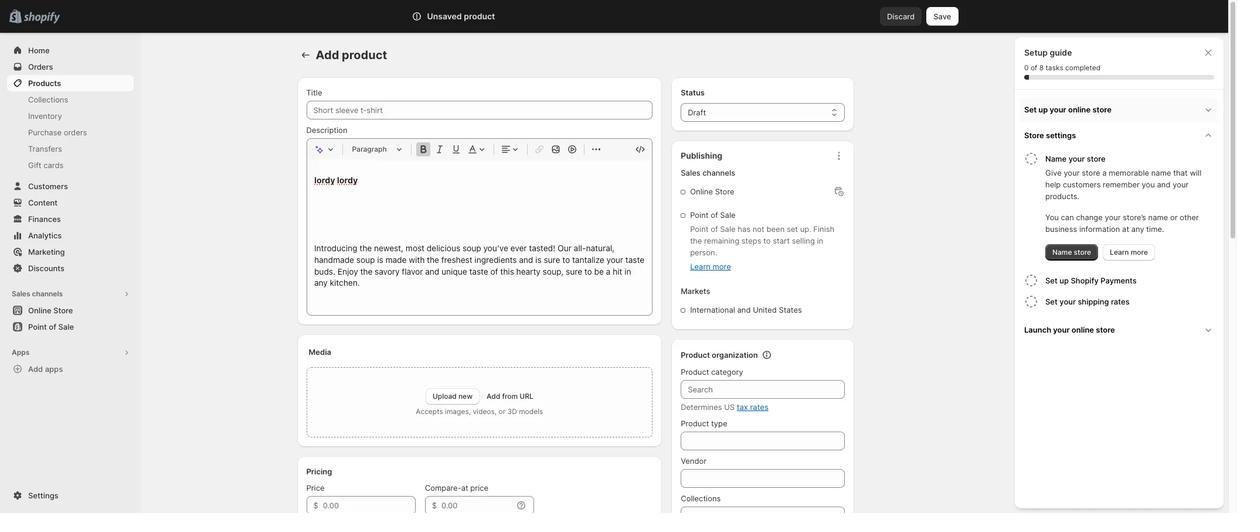 Task type: locate. For each thing, give the bounding box(es) containing it.
set inside button
[[1046, 297, 1058, 307]]

point of sale down online store button
[[28, 323, 74, 332]]

finish
[[814, 225, 835, 234]]

name for time.
[[1148, 213, 1168, 222]]

customers link
[[7, 178, 134, 195]]

determines us tax rates
[[681, 403, 769, 412]]

0 vertical spatial sales channels
[[681, 168, 735, 178]]

vendor
[[681, 457, 707, 466]]

1 horizontal spatial $
[[432, 501, 437, 511]]

0 vertical spatial up
[[1039, 105, 1048, 114]]

0 vertical spatial or
[[1170, 213, 1178, 222]]

1 vertical spatial more
[[713, 262, 731, 271]]

pricing
[[306, 467, 332, 477]]

add for add from url
[[487, 392, 500, 401]]

1 vertical spatial collections
[[681, 494, 721, 504]]

name inside button
[[1046, 154, 1067, 164]]

paragraph button
[[347, 142, 406, 157]]

product up the product category
[[681, 351, 710, 360]]

give
[[1046, 168, 1062, 178]]

0 horizontal spatial channels
[[32, 290, 63, 298]]

store down sales channels button
[[53, 306, 73, 315]]

type
[[711, 419, 727, 429]]

add up title
[[316, 48, 339, 62]]

completed
[[1065, 63, 1101, 72]]

1 horizontal spatial or
[[1170, 213, 1178, 222]]

1 vertical spatial learn more link
[[690, 262, 731, 271]]

name
[[1151, 168, 1171, 178], [1148, 213, 1168, 222]]

1 vertical spatial product
[[681, 368, 709, 377]]

payments
[[1101, 276, 1137, 286]]

remember
[[1103, 180, 1140, 189]]

selling
[[792, 236, 815, 246]]

store down publishing
[[715, 187, 734, 196]]

1 vertical spatial rates
[[750, 403, 769, 412]]

0 vertical spatial rates
[[1111, 297, 1130, 307]]

online store inside button
[[28, 306, 73, 315]]

0 vertical spatial name
[[1151, 168, 1171, 178]]

sales down discounts
[[12, 290, 30, 298]]

price
[[306, 484, 325, 493]]

product for unsaved product
[[464, 11, 495, 21]]

1 horizontal spatial online
[[690, 187, 713, 196]]

and left united
[[737, 306, 751, 315]]

sale
[[720, 211, 736, 220], [720, 225, 736, 234], [58, 323, 74, 332]]

status
[[681, 88, 705, 97]]

up up store settings
[[1039, 105, 1048, 114]]

$ down price
[[313, 501, 318, 511]]

and right you
[[1157, 180, 1171, 189]]

online
[[1068, 105, 1091, 114], [1072, 325, 1094, 335]]

0 horizontal spatial more
[[713, 262, 731, 271]]

sales channels down discounts
[[12, 290, 63, 298]]

online store up point of sale button
[[28, 306, 73, 315]]

2 vertical spatial sale
[[58, 323, 74, 332]]

0 horizontal spatial online
[[28, 306, 51, 315]]

cards
[[44, 161, 64, 170]]

1 vertical spatial and
[[737, 306, 751, 315]]

name inside you can change your store's name or other business information at any time.
[[1148, 213, 1168, 222]]

launch
[[1024, 325, 1051, 335]]

name inside give your store a memorable name that will help customers remember you and your products.
[[1151, 168, 1171, 178]]

rates down payments
[[1111, 297, 1130, 307]]

1 horizontal spatial add
[[316, 48, 339, 62]]

Collections text field
[[681, 507, 845, 514]]

add left apps
[[28, 365, 43, 374]]

$ down compare-
[[432, 501, 437, 511]]

finances link
[[7, 211, 134, 228]]

1 vertical spatial sale
[[720, 225, 736, 234]]

0 horizontal spatial point of sale
[[28, 323, 74, 332]]

1 $ from the left
[[313, 501, 318, 511]]

models
[[519, 408, 543, 416]]

set up shopify payments
[[1046, 276, 1137, 286]]

1 vertical spatial or
[[499, 408, 506, 416]]

1 vertical spatial sales
[[12, 290, 30, 298]]

up left shopify
[[1060, 276, 1069, 286]]

1 horizontal spatial and
[[1157, 180, 1171, 189]]

sales down publishing
[[681, 168, 701, 178]]

1 vertical spatial sales channels
[[12, 290, 63, 298]]

product for add product
[[342, 48, 387, 62]]

give your store a memorable name that will help customers remember you and your products.
[[1046, 168, 1202, 201]]

0 vertical spatial sales
[[681, 168, 701, 178]]

0 horizontal spatial product
[[342, 48, 387, 62]]

product
[[681, 351, 710, 360], [681, 368, 709, 377], [681, 419, 709, 429]]

1 vertical spatial online store
[[28, 306, 73, 315]]

you can change your store's name or other business information at any time.
[[1046, 213, 1199, 234]]

setup guide dialog
[[1015, 38, 1224, 509]]

your inside button
[[1060, 297, 1076, 307]]

0 vertical spatial add
[[316, 48, 339, 62]]

paragraph
[[352, 145, 387, 154]]

1 vertical spatial product
[[342, 48, 387, 62]]

start
[[773, 236, 790, 246]]

2 vertical spatial product
[[681, 419, 709, 429]]

name up you
[[1151, 168, 1171, 178]]

at left price
[[461, 484, 468, 493]]

online inside button
[[28, 306, 51, 315]]

0 horizontal spatial store
[[53, 306, 73, 315]]

mark set your shipping rates as done image
[[1024, 295, 1038, 309]]

3 product from the top
[[681, 419, 709, 429]]

title
[[306, 88, 322, 97]]

0 vertical spatial set
[[1024, 105, 1037, 114]]

store settings button
[[1020, 123, 1219, 148]]

product type
[[681, 419, 727, 429]]

your left shipping
[[1060, 297, 1076, 307]]

0 horizontal spatial learn more link
[[690, 262, 731, 271]]

0 vertical spatial learn
[[1110, 248, 1129, 257]]

product category
[[681, 368, 743, 377]]

set your shipping rates button
[[1046, 291, 1219, 313]]

set for set your shipping rates
[[1046, 297, 1058, 307]]

0 vertical spatial collections
[[28, 95, 68, 104]]

Compare-at price text field
[[442, 497, 513, 514]]

guide
[[1050, 47, 1072, 57]]

learn down person.
[[690, 262, 711, 271]]

1 vertical spatial set
[[1046, 276, 1058, 286]]

0 vertical spatial channels
[[703, 168, 735, 178]]

your right launch on the bottom right
[[1053, 325, 1070, 335]]

shopify
[[1071, 276, 1099, 286]]

1 vertical spatial name
[[1148, 213, 1168, 222]]

mark name your store as done image
[[1024, 152, 1038, 166]]

sale inside the point of sale has not been set up. finish the remaining steps to start selling in person. learn more
[[720, 225, 736, 234]]

new
[[459, 392, 473, 401]]

point of sale
[[690, 211, 736, 220], [28, 323, 74, 332]]

customers
[[28, 182, 68, 191]]

rates right tax
[[750, 403, 769, 412]]

0 horizontal spatial sales channels
[[12, 290, 63, 298]]

online
[[690, 187, 713, 196], [28, 306, 51, 315]]

channels down discounts
[[32, 290, 63, 298]]

store's
[[1123, 213, 1146, 222]]

learn inside learn more link
[[1110, 248, 1129, 257]]

3d
[[508, 408, 517, 416]]

1 horizontal spatial store
[[715, 187, 734, 196]]

1 vertical spatial store
[[715, 187, 734, 196]]

1 horizontal spatial product
[[464, 11, 495, 21]]

point inside the point of sale has not been set up. finish the remaining steps to start selling in person. learn more
[[690, 225, 709, 234]]

up inside set up your online store button
[[1039, 105, 1048, 114]]

online store
[[690, 187, 734, 196], [28, 306, 73, 315]]

compare-at price
[[425, 484, 488, 493]]

price
[[470, 484, 488, 493]]

1 horizontal spatial learn more link
[[1103, 245, 1155, 261]]

0 horizontal spatial sales
[[12, 290, 30, 298]]

rates for set your shipping rates
[[1111, 297, 1130, 307]]

name up time.
[[1148, 213, 1168, 222]]

name down business
[[1053, 248, 1072, 257]]

0 vertical spatial point of sale
[[690, 211, 736, 220]]

0 horizontal spatial and
[[737, 306, 751, 315]]

more down any
[[1131, 248, 1148, 257]]

or left 3d
[[499, 408, 506, 416]]

store
[[1093, 105, 1112, 114], [1087, 154, 1106, 164], [1082, 168, 1100, 178], [1074, 248, 1091, 257], [1096, 325, 1115, 335]]

or left other
[[1170, 213, 1178, 222]]

1 horizontal spatial at
[[1122, 225, 1129, 234]]

add for add apps
[[28, 365, 43, 374]]

point of sale up the remaining
[[690, 211, 736, 220]]

rates inside button
[[1111, 297, 1130, 307]]

name your store
[[1046, 154, 1106, 164]]

more down person.
[[713, 262, 731, 271]]

0 vertical spatial name
[[1046, 154, 1067, 164]]

product for product type
[[681, 419, 709, 429]]

1 vertical spatial learn
[[690, 262, 711, 271]]

point of sale inside button
[[28, 323, 74, 332]]

learn more link down person.
[[690, 262, 731, 271]]

collections
[[28, 95, 68, 104], [681, 494, 721, 504]]

or inside you can change your store's name or other business information at any time.
[[1170, 213, 1178, 222]]

time.
[[1147, 225, 1164, 234]]

store settings
[[1024, 131, 1076, 140]]

that
[[1173, 168, 1188, 178]]

purchase orders
[[28, 128, 87, 137]]

2 $ from the left
[[432, 501, 437, 511]]

store up mark name your store as done icon
[[1024, 131, 1044, 140]]

2 vertical spatial set
[[1046, 297, 1058, 307]]

your inside you can change your store's name or other business information at any time.
[[1105, 213, 1121, 222]]

rates for determines us tax rates
[[750, 403, 769, 412]]

0 horizontal spatial learn
[[690, 262, 711, 271]]

0 vertical spatial more
[[1131, 248, 1148, 257]]

1 horizontal spatial point of sale
[[690, 211, 736, 220]]

transfers link
[[7, 141, 134, 157]]

0 horizontal spatial add
[[28, 365, 43, 374]]

0 horizontal spatial online store
[[28, 306, 73, 315]]

1 vertical spatial point of sale
[[28, 323, 74, 332]]

set for set up your online store
[[1024, 105, 1037, 114]]

marketing
[[28, 247, 65, 257]]

store left the a
[[1082, 168, 1100, 178]]

gift cards
[[28, 161, 64, 170]]

1 vertical spatial add
[[28, 365, 43, 374]]

add inside button
[[28, 365, 43, 374]]

your down that
[[1173, 180, 1189, 189]]

analytics link
[[7, 228, 134, 244]]

add from url button
[[487, 392, 533, 401]]

1 vertical spatial online
[[28, 306, 51, 315]]

2 vertical spatial store
[[53, 306, 73, 315]]

collections down vendor
[[681, 494, 721, 504]]

upload new
[[433, 392, 473, 401]]

1 vertical spatial name
[[1053, 248, 1072, 257]]

0 vertical spatial store
[[1024, 131, 1044, 140]]

0 vertical spatial at
[[1122, 225, 1129, 234]]

product down the determines
[[681, 419, 709, 429]]

1 vertical spatial at
[[461, 484, 468, 493]]

or
[[1170, 213, 1178, 222], [499, 408, 506, 416]]

home link
[[7, 42, 134, 59]]

1 horizontal spatial collections
[[681, 494, 721, 504]]

store inside setup guide 'dialog'
[[1024, 131, 1044, 140]]

learn inside the point of sale has not been set up. finish the remaining steps to start selling in person. learn more
[[690, 262, 711, 271]]

sales channels button
[[7, 286, 134, 303]]

2 vertical spatial point
[[28, 323, 47, 332]]

tasks
[[1046, 63, 1064, 72]]

1 vertical spatial channels
[[32, 290, 63, 298]]

up for shopify
[[1060, 276, 1069, 286]]

you
[[1142, 180, 1155, 189]]

analytics
[[28, 231, 62, 240]]

1 horizontal spatial learn
[[1110, 248, 1129, 257]]

store up 'store settings' button
[[1093, 105, 1112, 114]]

name for and
[[1151, 168, 1171, 178]]

name your store button
[[1046, 148, 1219, 167]]

add from url
[[487, 392, 533, 401]]

up.
[[800, 225, 811, 234]]

add left the from
[[487, 392, 500, 401]]

name up give
[[1046, 154, 1067, 164]]

set right mark set up shopify payments as done icon
[[1046, 276, 1058, 286]]

1 vertical spatial up
[[1060, 276, 1069, 286]]

up inside set up shopify payments button
[[1060, 276, 1069, 286]]

channels inside button
[[32, 290, 63, 298]]

2 horizontal spatial store
[[1024, 131, 1044, 140]]

online up settings
[[1068, 105, 1091, 114]]

0 vertical spatial product
[[464, 11, 495, 21]]

0 horizontal spatial or
[[499, 408, 506, 416]]

of
[[1031, 63, 1038, 72], [711, 211, 718, 220], [711, 225, 718, 234], [49, 323, 56, 332]]

setup guide
[[1024, 47, 1072, 57]]

online up point of sale button
[[28, 306, 51, 315]]

a
[[1103, 168, 1107, 178]]

online down publishing
[[690, 187, 713, 196]]

0 vertical spatial learn more link
[[1103, 245, 1155, 261]]

media
[[309, 348, 331, 357]]

1 product from the top
[[681, 351, 710, 360]]

1 vertical spatial point
[[690, 225, 709, 234]]

at inside you can change your store's name or other business information at any time.
[[1122, 225, 1129, 234]]

2 horizontal spatial add
[[487, 392, 500, 401]]

0 vertical spatial product
[[681, 351, 710, 360]]

sales channels down publishing
[[681, 168, 735, 178]]

online down set your shipping rates
[[1072, 325, 1094, 335]]

2 product from the top
[[681, 368, 709, 377]]

1 horizontal spatial more
[[1131, 248, 1148, 257]]

at left any
[[1122, 225, 1129, 234]]

product down product organization
[[681, 368, 709, 377]]

learn up payments
[[1110, 248, 1129, 257]]

orders
[[64, 128, 87, 137]]

more inside 'name your store' element
[[1131, 248, 1148, 257]]

set up store settings
[[1024, 105, 1037, 114]]

0 horizontal spatial rates
[[750, 403, 769, 412]]

online store down publishing
[[690, 187, 734, 196]]

set right mark set your shipping rates as done image
[[1046, 297, 1058, 307]]

your up information
[[1105, 213, 1121, 222]]

0 vertical spatial and
[[1157, 180, 1171, 189]]

information
[[1079, 225, 1120, 234]]

1 horizontal spatial up
[[1060, 276, 1069, 286]]

0 horizontal spatial collections
[[28, 95, 68, 104]]

products.
[[1046, 192, 1080, 201]]

collections up inventory
[[28, 95, 68, 104]]

learn more link down any
[[1103, 245, 1155, 261]]

at
[[1122, 225, 1129, 234], [461, 484, 468, 493]]

0 horizontal spatial up
[[1039, 105, 1048, 114]]

channels down publishing
[[703, 168, 735, 178]]

help
[[1046, 180, 1061, 189]]

1 horizontal spatial rates
[[1111, 297, 1130, 307]]

2 vertical spatial add
[[487, 392, 500, 401]]

product for product organization
[[681, 351, 710, 360]]

1 horizontal spatial online store
[[690, 187, 734, 196]]

0 horizontal spatial $
[[313, 501, 318, 511]]

and inside give your store a memorable name that will help customers remember you and your products.
[[1157, 180, 1171, 189]]

your up settings
[[1050, 105, 1066, 114]]



Task type: vqa. For each thing, say whether or not it's contained in the screenshot.
Discard Button
yes



Task type: describe. For each thing, give the bounding box(es) containing it.
search
[[464, 12, 489, 21]]

product organization
[[681, 351, 758, 360]]

discounts link
[[7, 260, 134, 277]]

0 vertical spatial online
[[690, 187, 713, 196]]

name store
[[1053, 248, 1091, 257]]

content
[[28, 198, 58, 208]]

mark set up shopify payments as done image
[[1024, 274, 1038, 288]]

marketing link
[[7, 244, 134, 260]]

been
[[767, 225, 785, 234]]

unsaved product
[[427, 11, 495, 21]]

tax rates link
[[737, 403, 769, 412]]

up for your
[[1039, 105, 1048, 114]]

inventory link
[[7, 108, 134, 124]]

orders
[[28, 62, 53, 72]]

home
[[28, 46, 50, 55]]

Vendor text field
[[681, 470, 845, 488]]

set up shopify payments button
[[1046, 270, 1219, 291]]

accepts
[[416, 408, 443, 416]]

states
[[779, 306, 802, 315]]

customers
[[1063, 180, 1101, 189]]

save button
[[927, 7, 958, 26]]

8
[[1039, 63, 1044, 72]]

0
[[1024, 63, 1029, 72]]

Product type text field
[[681, 432, 845, 451]]

url
[[520, 392, 533, 401]]

set for set up shopify payments
[[1046, 276, 1058, 286]]

0 vertical spatial online
[[1068, 105, 1091, 114]]

images,
[[445, 408, 471, 416]]

upload
[[433, 392, 457, 401]]

set
[[787, 225, 798, 234]]

person.
[[690, 248, 717, 257]]

sales inside button
[[12, 290, 30, 298]]

organization
[[712, 351, 758, 360]]

orders link
[[7, 59, 134, 75]]

your up customers
[[1069, 154, 1085, 164]]

unsaved
[[427, 11, 462, 21]]

online store button
[[0, 303, 141, 319]]

name your store element
[[1022, 167, 1219, 261]]

discard
[[887, 12, 915, 21]]

settings
[[28, 491, 58, 501]]

compare-
[[425, 484, 461, 493]]

inventory
[[28, 111, 62, 121]]

us
[[724, 403, 735, 412]]

Price text field
[[323, 497, 416, 514]]

your down name your store
[[1064, 168, 1080, 178]]

1 vertical spatial online
[[1072, 325, 1094, 335]]

1 horizontal spatial sales channels
[[681, 168, 735, 178]]

shopify image
[[24, 12, 60, 24]]

to
[[764, 236, 771, 246]]

more inside the point of sale has not been set up. finish the remaining steps to start selling in person. learn more
[[713, 262, 731, 271]]

launch your online store
[[1024, 325, 1115, 335]]

learn more link for change
[[1103, 245, 1155, 261]]

store up shopify
[[1074, 248, 1091, 257]]

store up the a
[[1087, 154, 1106, 164]]

transfers
[[28, 144, 62, 154]]

products link
[[7, 75, 134, 91]]

launch your online store button
[[1020, 317, 1219, 343]]

products
[[28, 79, 61, 88]]

collections link
[[7, 91, 134, 108]]

add apps
[[28, 365, 63, 374]]

Product category text field
[[681, 381, 845, 399]]

learn more
[[1110, 248, 1148, 257]]

point of sale link
[[7, 319, 134, 335]]

$ for compare-at price
[[432, 501, 437, 511]]

apps button
[[7, 345, 134, 361]]

memorable
[[1109, 168, 1149, 178]]

shipping
[[1078, 297, 1109, 307]]

finances
[[28, 215, 61, 224]]

point of sale button
[[0, 319, 141, 335]]

of inside point of sale link
[[49, 323, 56, 332]]

videos,
[[473, 408, 497, 416]]

change
[[1076, 213, 1103, 222]]

of inside the point of sale has not been set up. finish the remaining steps to start selling in person. learn more
[[711, 225, 718, 234]]

accepts images, videos, or 3d models
[[416, 408, 543, 416]]

0 vertical spatial sale
[[720, 211, 736, 220]]

name for name your store
[[1046, 154, 1067, 164]]

1 horizontal spatial channels
[[703, 168, 735, 178]]

0 horizontal spatial at
[[461, 484, 468, 493]]

name for name store
[[1053, 248, 1072, 257]]

online store link
[[7, 303, 134, 319]]

sales channels inside button
[[12, 290, 63, 298]]

purchase orders link
[[7, 124, 134, 141]]

0 of 8 tasks completed
[[1024, 63, 1101, 72]]

will
[[1190, 168, 1202, 178]]

add product
[[316, 48, 387, 62]]

sale inside button
[[58, 323, 74, 332]]

settings
[[1046, 131, 1076, 140]]

description
[[306, 125, 347, 135]]

learn more link for sale
[[690, 262, 731, 271]]

store inside give your store a memorable name that will help customers remember you and your products.
[[1082, 168, 1100, 178]]

settings link
[[7, 488, 134, 504]]

point inside button
[[28, 323, 47, 332]]

1 horizontal spatial sales
[[681, 168, 701, 178]]

content link
[[7, 195, 134, 211]]

discard button
[[880, 7, 922, 26]]

the
[[690, 236, 702, 246]]

not
[[753, 225, 765, 234]]

add apps button
[[7, 361, 134, 378]]

apps
[[45, 365, 63, 374]]

product for product category
[[681, 368, 709, 377]]

you
[[1046, 213, 1059, 222]]

0 vertical spatial point
[[690, 211, 709, 220]]

apps
[[12, 348, 29, 357]]

of inside setup guide 'dialog'
[[1031, 63, 1038, 72]]

set up your online store
[[1024, 105, 1112, 114]]

add for add product
[[316, 48, 339, 62]]

0 vertical spatial online store
[[690, 187, 734, 196]]

steps
[[742, 236, 761, 246]]

upload new button
[[426, 389, 480, 405]]

Title text field
[[306, 101, 653, 120]]

store down shipping
[[1096, 325, 1115, 335]]

$ for price
[[313, 501, 318, 511]]



